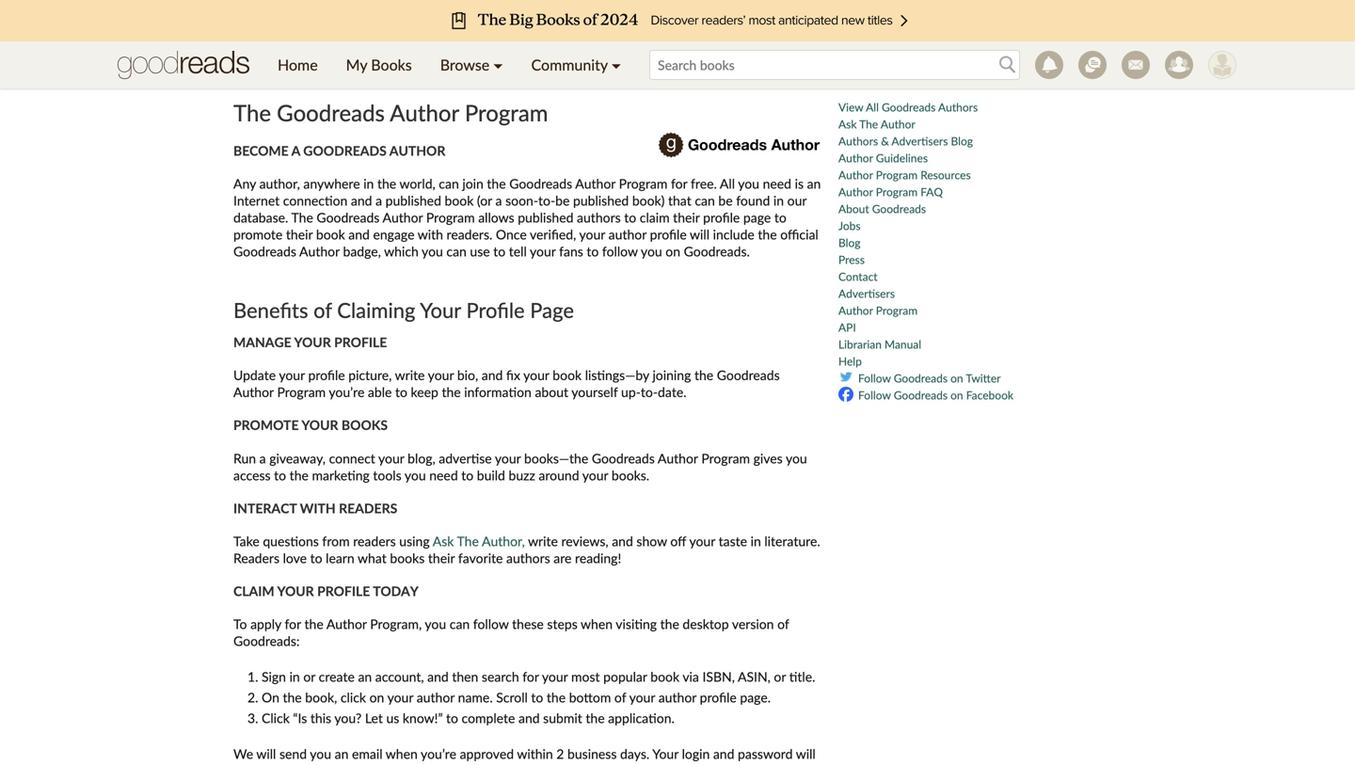 Task type: describe. For each thing, give the bounding box(es) containing it.
▾ for browse ▾
[[494, 56, 503, 74]]

an for stay
[[335, 746, 349, 762]]

published left the 'book)' in the left top of the page
[[573, 193, 629, 209]]

2 horizontal spatial author
[[659, 689, 697, 705]]

program inside update your profile picture, write your bio, and fix your book listings—by joining the goodreads author program you're able to keep the information about yourself up-to-date.
[[277, 384, 326, 400]]

ask inside the view all goodreads authors ask the author authors & advertisers blog author guidelines author program resources author program faq about goodreads jobs blog press contact advertisers author program api librarian manual help
[[839, 117, 857, 131]]

in inside sign in or create an account, and then search for your most popular book via isbn, asin, or title. on the book, click on your author name. scroll to the bottom of your author profile page. click "is this you? let us know!" to complete and submit the application.
[[290, 669, 300, 685]]

friend requests image
[[1165, 51, 1194, 79]]

author down the ask the author link
[[839, 151, 873, 165]]

author left "badge,"
[[299, 243, 340, 259]]

2 horizontal spatial will
[[796, 746, 816, 762]]

goodreads up become a goodreads author
[[277, 99, 385, 126]]

the right visiting
[[660, 616, 679, 632]]

update your profile picture, write your bio, and fix your book listings—by joining the goodreads author program you're able to keep the information about yourself up-to-date.
[[233, 367, 780, 400]]

all inside any author, anywhere in the world, can join the goodreads author program for free. all you need is an internet connection and a published book (or a soon-to-be published book) that can be found in our database. the goodreads author program allows published authors to claim their profile page to promote their book and engage with readers. once verified, your author profile will include the official goodreads author badge, which you can use to tell your fans to follow you on goodreads.
[[720, 176, 735, 192]]

browse ▾
[[440, 56, 503, 74]]

steps
[[547, 616, 578, 632]]

home link
[[264, 41, 332, 88]]

can down free.
[[695, 193, 715, 209]]

on left twitter
[[951, 371, 964, 385]]

to left claim
[[624, 210, 637, 226]]

to down giveaway,
[[274, 467, 286, 483]]

to right fans
[[587, 243, 599, 259]]

view
[[839, 100, 864, 114]]

a right become
[[291, 143, 300, 159]]

marketing
[[312, 467, 370, 483]]

database.
[[233, 210, 288, 226]]

your up tools
[[378, 450, 404, 466]]

profile up include
[[703, 210, 740, 226]]

join
[[463, 176, 484, 192]]

author inside update your profile picture, write your bio, and fix your book listings—by joining the goodreads author program you're able to keep the information about yourself up-to-date.
[[233, 384, 274, 400]]

can inside to apply for the author program, you can follow these steps when visiting the desktop version of goodreads:
[[450, 616, 470, 632]]

apply
[[250, 616, 281, 632]]

profile for manage your profile
[[334, 334, 387, 350]]

1 horizontal spatial blog
[[951, 134, 973, 148]]

up-
[[621, 384, 641, 400]]

program up manual
[[876, 304, 918, 317]]

interact
[[233, 500, 297, 516]]

manage
[[233, 334, 292, 350]]

advertise
[[439, 450, 492, 466]]

readers
[[353, 533, 396, 549]]

and down scroll in the left of the page
[[519, 710, 540, 726]]

follow goodreads on facebook link
[[858, 388, 1014, 402]]

an for title.
[[358, 669, 372, 685]]

claim
[[640, 210, 670, 226]]

for inside sign in or create an account, and then search for your most popular book via isbn, asin, or title. on the book, click on your author name. scroll to the bottom of your author profile page. click "is this you? let us know!" to complete and submit the application.
[[523, 669, 539, 685]]

goodreads down follow goodreads on twitter link
[[894, 388, 948, 402]]

off
[[671, 533, 686, 549]]

click
[[262, 710, 290, 726]]

password
[[738, 746, 793, 762]]

email
[[352, 746, 383, 762]]

you inside to apply for the author program, you can follow these steps when visiting the desktop version of goodreads:
[[425, 616, 446, 632]]

favorite
[[458, 550, 503, 566]]

the inside "we will send you an email when you're approved within 2 business days. your login and password will stay the same."
[[260, 763, 279, 765]]

0 horizontal spatial author
[[417, 689, 455, 705]]

of inside sign in or create an account, and then search for your most popular book via isbn, asin, or title. on the book, click on your author name. scroll to the bottom of your author profile page. click "is this you? let us know!" to complete and submit the application.
[[615, 689, 626, 705]]

learn
[[326, 550, 355, 566]]

book inside update your profile picture, write your bio, and fix your book listings—by joining the goodreads author program you're able to keep the information about yourself up-to-date.
[[553, 367, 582, 383]]

jobs
[[839, 219, 861, 233]]

to
[[233, 616, 247, 632]]

▾ for community ▾
[[612, 56, 621, 74]]

goodreads up 'follow goodreads on facebook'
[[894, 371, 948, 385]]

help link
[[839, 354, 862, 368]]

1 or from the left
[[303, 669, 315, 685]]

author,
[[482, 533, 525, 549]]

goodreads up anywhere
[[303, 143, 387, 159]]

0 horizontal spatial blog
[[839, 236, 861, 249]]

the inside the view all goodreads authors ask the author authors & advertisers blog author guidelines author program resources author program faq about goodreads jobs blog press contact advertisers author program api librarian manual help
[[860, 117, 878, 131]]

guidelines
[[876, 151, 928, 165]]

contact link
[[839, 270, 878, 283]]

books.
[[612, 467, 650, 483]]

goodreads down promote
[[233, 243, 296, 259]]

taste
[[719, 533, 747, 549]]

manual
[[885, 337, 922, 351]]

book inside sign in or create an account, and then search for your most popular book via isbn, asin, or title. on the book, click on your author name. scroll to the bottom of your author profile page. click "is this you? let us know!" to complete and submit the application.
[[651, 669, 680, 685]]

send
[[280, 746, 307, 762]]

benefits of claiming your profile page
[[233, 298, 574, 322]]

the goodreads author program
[[233, 99, 548, 126]]

about
[[535, 384, 569, 400]]

today
[[373, 583, 419, 599]]

book)
[[632, 193, 665, 209]]

fans
[[559, 243, 583, 259]]

your left books.
[[582, 467, 608, 483]]

on down follow goodreads on twitter link
[[951, 388, 964, 402]]

to- inside any author, anywhere in the world, can join the goodreads author program for free. all you need is an internet connection and a published book (or a soon-to-be published book) that can be found in our database. the goodreads author program allows published authors to claim their profile page to promote their book and engage with readers. once verified, your author profile will include the official goodreads author badge, which you can use to tell your fans to follow you on goodreads.
[[538, 193, 556, 209]]

write inside update your profile picture, write your bio, and fix your book listings—by joining the goodreads author program you're able to keep the information about yourself up-to-date.
[[395, 367, 425, 383]]

author program resources link
[[839, 168, 971, 182]]

know!"
[[403, 710, 443, 726]]

name.
[[458, 689, 493, 705]]

ask the author, link
[[433, 533, 525, 549]]

on inside any author, anywhere in the world, can join the goodreads author program for free. all you need is an internet connection and a published book (or a soon-to-be published book) that can be found in our database. the goodreads author program allows published authors to claim their profile page to promote their book and engage with readers. once verified, your author profile will include the official goodreads author badge, which you can use to tell your fans to follow you on goodreads.
[[666, 243, 681, 259]]

click
[[341, 689, 366, 705]]

allows
[[478, 210, 515, 226]]

in inside write reviews, and show off your taste in literature. readers love to learn what books their favorite authors are reading!
[[751, 533, 761, 549]]

you right which
[[422, 243, 443, 259]]

keep
[[411, 384, 439, 400]]

any author, anywhere in the world, can join the goodreads author program for free. all you need is an internet connection and a published book (or a soon-to-be published book) that can be found in our database. the goodreads author program allows published authors to claim their profile page to promote their book and engage with readers. once verified, your author profile will include the official goodreads author badge, which you can use to tell your fans to follow you on goodreads.
[[233, 176, 821, 259]]

when inside to apply for the author program, you can follow these steps when visiting the desktop version of goodreads:
[[581, 616, 613, 632]]

to left tell
[[494, 243, 506, 259]]

program down author program resources link
[[876, 185, 918, 199]]

your left most at the bottom left of the page
[[542, 669, 568, 685]]

the inside any author, anywhere in the world, can join the goodreads author program for free. all you need is an internet connection and a published book (or a soon-to-be published book) that can be found in our database. the goodreads author program allows published authors to claim their profile page to promote their book and engage with readers. once verified, your author profile will include the official goodreads author badge, which you can use to tell your fans to follow you on goodreads.
[[291, 210, 313, 226]]

you down claim
[[641, 243, 662, 259]]

joining
[[653, 367, 691, 383]]

the down the 'bottom'
[[586, 710, 605, 726]]

a inside run a giveaway, connect your blog, advertise your books—the goodreads author program gives you access to the marketing tools you need to build buzz around your books.
[[260, 450, 266, 466]]

able
[[368, 384, 392, 400]]

goodreads up "badge,"
[[317, 210, 380, 226]]

in right anywhere
[[364, 176, 374, 192]]

program down guidelines
[[876, 168, 918, 182]]

your up about
[[524, 367, 549, 383]]

we
[[233, 746, 253, 762]]

to apply for the author program, you can follow these steps when visiting the desktop version of goodreads:
[[233, 616, 789, 649]]

0 horizontal spatial with
[[300, 500, 336, 516]]

about goodreads link
[[839, 202, 926, 216]]

with inside any author, anywhere in the world, can join the goodreads author program for free. all you need is an internet connection and a published book (or a soon-to-be published book) that can be found in our database. the goodreads author program allows published authors to claim their profile page to promote their book and engage with readers. once verified, your author profile will include the official goodreads author badge, which you can use to tell your fans to follow you on goodreads.
[[418, 226, 443, 242]]

information
[[464, 384, 532, 400]]

inbox image
[[1122, 51, 1150, 79]]

goodreads up the authors & advertisers blog link
[[882, 100, 936, 114]]

your up buzz
[[495, 450, 521, 466]]

author down browse
[[390, 99, 459, 126]]

to right page
[[775, 210, 787, 226]]

program up readers.
[[426, 210, 475, 226]]

the up (or
[[487, 176, 506, 192]]

your down the account,
[[387, 689, 413, 705]]

your up application.
[[629, 689, 655, 705]]

benefits
[[233, 298, 308, 322]]

author inside any author, anywhere in the world, can join the goodreads author program for free. all you need is an internet connection and a published book (or a soon-to-be published book) that can be found in our database. the goodreads author program allows published authors to claim their profile page to promote their book and engage with readers. once verified, your author profile will include the official goodreads author badge, which you can use to tell your fans to follow you on goodreads.
[[609, 226, 647, 242]]

sign
[[262, 669, 286, 685]]

your down verified,
[[530, 243, 556, 259]]

to right scroll in the left of the page
[[531, 689, 543, 705]]

official
[[781, 226, 819, 242]]

authors inside any author, anywhere in the world, can join the goodreads author program for free. all you need is an internet connection and a published book (or a soon-to-be published book) that can be found in our database. the goodreads author program allows published authors to claim their profile page to promote their book and engage with readers. once verified, your author profile will include the official goodreads author badge, which you can use to tell your fans to follow you on goodreads.
[[577, 210, 621, 226]]

0 vertical spatial profile
[[466, 298, 525, 322]]

twitter
[[966, 371, 1001, 385]]

page
[[530, 298, 574, 322]]

approved
[[460, 746, 514, 762]]

the right joining
[[695, 367, 714, 383]]

book up "badge,"
[[316, 226, 345, 242]]

tell
[[509, 243, 527, 259]]

you?
[[334, 710, 362, 726]]

your up keep
[[428, 367, 454, 383]]

program inside run a giveaway, connect your blog, advertise your books—the goodreads author program gives you access to the marketing tools you need to build buzz around your books.
[[702, 450, 750, 466]]

john smith image
[[1209, 51, 1237, 79]]

browse ▾ button
[[426, 41, 517, 88]]

your right update
[[279, 367, 305, 383]]

on inside sign in or create an account, and then search for your most popular book via isbn, asin, or title. on the book, click on your author name. scroll to the bottom of your author profile page. click "is this you? let us know!" to complete and submit the application.
[[370, 689, 384, 705]]

access
[[233, 467, 271, 483]]

our
[[788, 193, 807, 209]]

to inside write reviews, and show off your taste in literature. readers love to learn what books their favorite authors are reading!
[[310, 550, 322, 566]]

and inside "we will send you an email when you're approved within 2 business days. your login and password will stay the same."
[[713, 746, 735, 762]]

profile down claim
[[650, 226, 687, 242]]

to down advertise
[[461, 467, 474, 483]]

and left then
[[427, 669, 449, 685]]

days.
[[620, 746, 650, 762]]

2 horizontal spatial their
[[673, 210, 700, 226]]

my
[[346, 56, 367, 74]]

version
[[732, 616, 774, 632]]

you down blog,
[[405, 467, 426, 483]]

notifications image
[[1035, 51, 1064, 79]]

follow inside any author, anywhere in the world, can join the goodreads author program for free. all you need is an internet connection and a published book (or a soon-to-be published book) that can be found in our database. the goodreads author program allows published authors to claim their profile page to promote their book and engage with readers. once verified, your author profile will include the official goodreads author badge, which you can use to tell your fans to follow you on goodreads.
[[602, 243, 638, 259]]

a up "engage"
[[376, 193, 382, 209]]

follow goodreads on facebook
[[858, 388, 1014, 402]]

"is
[[293, 710, 307, 726]]

account,
[[375, 669, 424, 685]]

and inside update your profile picture, write your bio, and fix your book listings—by joining the goodreads author program you're able to keep the information about yourself up-to-date.
[[482, 367, 503, 383]]

search
[[482, 669, 519, 685]]

2 or from the left
[[774, 669, 786, 685]]

0 vertical spatial advertisers
[[892, 134, 948, 148]]

can left join
[[439, 176, 459, 192]]

let
[[365, 710, 383, 726]]

to right know!"
[[446, 710, 458, 726]]

the inside run a giveaway, connect your blog, advertise your books—the goodreads author program gives you access to the marketing tools you need to build buzz around your books.
[[290, 467, 309, 483]]

which
[[384, 243, 419, 259]]

author up world,
[[389, 143, 446, 159]]

found
[[736, 193, 770, 209]]

your right claiming
[[420, 298, 461, 322]]

when inside "we will send you an email when you're approved within 2 business days. your login and password will stay the same."
[[386, 746, 418, 762]]

menu containing home
[[264, 41, 635, 88]]

published up verified,
[[518, 210, 574, 226]]

verified,
[[530, 226, 576, 242]]

follow inside to apply for the author program, you can follow these steps when visiting the desktop version of goodreads:
[[473, 616, 509, 632]]

the down bio,
[[442, 384, 461, 400]]

author up "engage"
[[383, 210, 423, 226]]

free.
[[691, 176, 717, 192]]

follow for follow goodreads on twitter
[[858, 371, 891, 385]]

2 be from the left
[[719, 193, 733, 209]]

you right gives
[[786, 450, 807, 466]]

world,
[[400, 176, 436, 192]]

around
[[539, 467, 579, 483]]

promote
[[233, 226, 283, 242]]

you inside "we will send you an email when you're approved within 2 business days. your login and password will stay the same."
[[310, 746, 331, 762]]

2
[[557, 746, 564, 762]]



Task type: locate. For each thing, give the bounding box(es) containing it.
the down giveaway,
[[290, 467, 309, 483]]

author program link
[[839, 304, 918, 317]]

an inside "we will send you an email when you're approved within 2 business days. your login and password will stay the same."
[[335, 746, 349, 762]]

books
[[390, 550, 425, 566]]

can
[[439, 176, 459, 192], [695, 193, 715, 209], [447, 243, 467, 259], [450, 616, 470, 632]]

1 vertical spatial with
[[300, 500, 336, 516]]

profile inside update your profile picture, write your bio, and fix your book listings—by joining the goodreads author program you're able to keep the information about yourself up-to-date.
[[308, 367, 345, 383]]

2 follow from the top
[[858, 388, 891, 402]]

author down author guidelines link in the top right of the page
[[839, 168, 873, 182]]

0 vertical spatial blog
[[951, 134, 973, 148]]

you're inside "we will send you an email when you're approved within 2 business days. your login and password will stay the same."
[[421, 746, 457, 762]]

author up api link
[[839, 304, 873, 317]]

you up 'found'
[[738, 176, 760, 192]]

help
[[839, 354, 862, 368]]

0 horizontal spatial readers
[[233, 550, 280, 566]]

0 vertical spatial to-
[[538, 193, 556, 209]]

need inside run a giveaway, connect your blog, advertise your books—the goodreads author program gives you access to the marketing tools you need to build buzz around your books.
[[429, 467, 458, 483]]

1 horizontal spatial or
[[774, 669, 786, 685]]

fix
[[506, 367, 520, 383]]

profile down manage your profile
[[308, 367, 345, 383]]

all
[[866, 100, 879, 114], [720, 176, 735, 192]]

1 horizontal spatial their
[[428, 550, 455, 566]]

1 horizontal spatial you're
[[421, 746, 457, 762]]

bio,
[[457, 367, 478, 383]]

author down via
[[659, 689, 697, 705]]

for up that
[[671, 176, 688, 192]]

goodreads.
[[684, 243, 750, 259]]

soon-
[[506, 193, 538, 209]]

api link
[[839, 321, 856, 334]]

program up promote your books on the left of page
[[277, 384, 326, 400]]

author inside to apply for the author program, you can follow these steps when visiting the desktop version of goodreads:
[[326, 616, 367, 632]]

1 horizontal spatial write
[[528, 533, 558, 549]]

page
[[744, 210, 771, 226]]

1 horizontal spatial authors
[[577, 210, 621, 226]]

use
[[470, 243, 490, 259]]

a right (or
[[496, 193, 502, 209]]

librarian
[[839, 337, 882, 351]]

1 vertical spatial when
[[386, 746, 418, 762]]

this
[[311, 710, 331, 726]]

us
[[386, 710, 399, 726]]

0 horizontal spatial need
[[429, 467, 458, 483]]

2 horizontal spatial of
[[778, 616, 789, 632]]

include
[[713, 226, 755, 242]]

0 vertical spatial need
[[763, 176, 792, 192]]

asin,
[[738, 669, 771, 685]]

0 horizontal spatial authors
[[839, 134, 878, 148]]

advertisers up guidelines
[[892, 134, 948, 148]]

0 vertical spatial of
[[314, 298, 332, 322]]

of up manage your profile
[[314, 298, 332, 322]]

scroll
[[496, 689, 528, 705]]

on
[[262, 689, 279, 705]]

from
[[322, 533, 350, 549]]

write inside write reviews, and show off your taste in literature. readers love to learn what books their favorite authors are reading!
[[528, 533, 558, 549]]

their down connection
[[286, 226, 313, 242]]

0 horizontal spatial ask
[[433, 533, 454, 549]]

your inside "we will send you an email when you're approved within 2 business days. your login and password will stay the same."
[[653, 746, 679, 762]]

for up scroll in the left of the page
[[523, 669, 539, 685]]

author program faq link
[[839, 185, 943, 199]]

readers down 'take'
[[233, 550, 280, 566]]

your for claim your profile today
[[277, 583, 314, 599]]

1 vertical spatial follow
[[473, 616, 509, 632]]

goodreads up soon-
[[509, 176, 572, 192]]

to inside update your profile picture, write your bio, and fix your book listings—by joining the goodreads author program you're able to keep the information about yourself up-to-date.
[[395, 384, 408, 400]]

Search books text field
[[650, 50, 1020, 80]]

promote your books
[[233, 417, 388, 433]]

the up become
[[233, 99, 271, 126]]

become
[[233, 143, 289, 159]]

0 horizontal spatial their
[[286, 226, 313, 242]]

connect
[[329, 450, 375, 466]]

ask down the "view"
[[839, 117, 857, 131]]

blog
[[951, 134, 973, 148], [839, 236, 861, 249]]

authors inside write reviews, and show off your taste in literature. readers love to learn what books their favorite authors are reading!
[[506, 550, 550, 566]]

for inside to apply for the author program, you can follow these steps when visiting the desktop version of goodreads:
[[285, 616, 301, 632]]

author up about
[[839, 185, 873, 199]]

an up click
[[358, 669, 372, 685]]

on
[[666, 243, 681, 259], [951, 371, 964, 385], [951, 388, 964, 402], [370, 689, 384, 705]]

will right we on the left bottom of the page
[[256, 746, 276, 762]]

goodreads down author program faq link
[[872, 202, 926, 216]]

profile down learn on the bottom left of the page
[[317, 583, 370, 599]]

title.
[[790, 669, 816, 685]]

1 horizontal spatial ask
[[839, 117, 857, 131]]

0 vertical spatial follow
[[602, 243, 638, 259]]

book down join
[[445, 193, 474, 209]]

0 vertical spatial for
[[671, 176, 688, 192]]

profile inside sign in or create an account, and then search for your most popular book via isbn, asin, or title. on the book, click on your author name. scroll to the bottom of your author profile page. click "is this you? let us know!" to complete and submit the application.
[[700, 689, 737, 705]]

you're
[[329, 384, 365, 400], [421, 746, 457, 762]]

your inside write reviews, and show off your taste in literature. readers love to learn what books their favorite authors are reading!
[[689, 533, 715, 549]]

advertisers
[[892, 134, 948, 148], [839, 287, 895, 300]]

faq
[[921, 185, 943, 199]]

your for manage your profile
[[294, 334, 331, 350]]

date.
[[658, 384, 687, 400]]

1 vertical spatial readers
[[233, 550, 280, 566]]

0 vertical spatial with
[[418, 226, 443, 242]]

need inside any author, anywhere in the world, can join the goodreads author program for free. all you need is an internet connection and a published book (or a soon-to-be published book) that can be found in our database. the goodreads author program allows published authors to claim their profile page to promote their book and engage with readers. once verified, your author profile will include the official goodreads author badge, which you can use to tell your fans to follow you on goodreads.
[[763, 176, 792, 192]]

their down using
[[428, 550, 455, 566]]

for inside any author, anywhere in the world, can join the goodreads author program for free. all you need is an internet connection and a published book (or a soon-to-be published book) that can be found in our database. the goodreads author program allows published authors to claim their profile page to promote their book and engage with readers. once verified, your author profile will include the official goodreads author badge, which you can use to tell your fans to follow you on goodreads.
[[671, 176, 688, 192]]

will inside any author, anywhere in the world, can join the goodreads author program for free. all you need is an internet connection and a published book (or a soon-to-be published book) that can be found in our database. the goodreads author program allows published authors to claim their profile page to promote their book and engage with readers. once verified, your author profile will include the official goodreads author badge, which you can use to tell your fans to follow you on goodreads.
[[690, 226, 710, 242]]

all inside the view all goodreads authors ask the author authors & advertisers blog author guidelines author program resources author program faq about goodreads jobs blog press contact advertisers author program api librarian manual help
[[866, 100, 879, 114]]

in right taste
[[751, 533, 761, 549]]

profile
[[703, 210, 740, 226], [650, 226, 687, 242], [308, 367, 345, 383], [700, 689, 737, 705]]

0 vertical spatial authors
[[939, 100, 978, 114]]

author down claim your profile today
[[326, 616, 367, 632]]

0 horizontal spatial an
[[335, 746, 349, 762]]

take
[[233, 533, 260, 549]]

update
[[233, 367, 276, 383]]

need
[[763, 176, 792, 192], [429, 467, 458, 483]]

can down readers.
[[447, 243, 467, 259]]

1 horizontal spatial an
[[358, 669, 372, 685]]

submit
[[543, 710, 582, 726]]

or left the title. at the bottom right of the page
[[774, 669, 786, 685]]

or
[[303, 669, 315, 685], [774, 669, 786, 685]]

2 vertical spatial their
[[428, 550, 455, 566]]

an right is
[[807, 176, 821, 192]]

resources
[[921, 168, 971, 182]]

community ▾
[[531, 56, 621, 74]]

1 horizontal spatial to-
[[641, 384, 658, 400]]

popular
[[604, 669, 647, 685]]

0 horizontal spatial you're
[[329, 384, 365, 400]]

author down claim
[[609, 226, 647, 242]]

and down anywhere
[[351, 193, 372, 209]]

in left our
[[774, 193, 784, 209]]

to- down joining
[[641, 384, 658, 400]]

1 vertical spatial write
[[528, 533, 558, 549]]

blog down "jobs"
[[839, 236, 861, 249]]

1 vertical spatial authors
[[506, 550, 550, 566]]

author up know!"
[[417, 689, 455, 705]]

can up then
[[450, 616, 470, 632]]

complete
[[462, 710, 515, 726]]

bottom
[[569, 689, 611, 705]]

on up the let
[[370, 689, 384, 705]]

your up giveaway,
[[302, 417, 338, 433]]

0 horizontal spatial ▾
[[494, 56, 503, 74]]

these
[[512, 616, 544, 632]]

goodreads:
[[233, 633, 300, 649]]

1 vertical spatial for
[[285, 616, 301, 632]]

0 horizontal spatial all
[[720, 176, 735, 192]]

1 vertical spatial to-
[[641, 384, 658, 400]]

using
[[399, 533, 430, 549]]

tools
[[373, 467, 402, 483]]

0 vertical spatial authors
[[577, 210, 621, 226]]

0 vertical spatial when
[[581, 616, 613, 632]]

authors up the authors & advertisers blog link
[[939, 100, 978, 114]]

profile for claim your profile today
[[317, 583, 370, 599]]

0 horizontal spatial be
[[556, 193, 570, 209]]

Search for books to add to your shelves search field
[[650, 50, 1020, 80]]

picture,
[[349, 367, 392, 383]]

become a goodreads author
[[233, 143, 446, 159]]

0 vertical spatial their
[[673, 210, 700, 226]]

2 vertical spatial profile
[[317, 583, 370, 599]]

community ▾ button
[[517, 41, 635, 88]]

(or
[[477, 193, 492, 209]]

0 vertical spatial readers
[[339, 500, 397, 516]]

0 horizontal spatial or
[[303, 669, 315, 685]]

you're down know!"
[[421, 746, 457, 762]]

the right on
[[283, 689, 302, 705]]

of inside to apply for the author program, you can follow these steps when visiting the desktop version of goodreads:
[[778, 616, 789, 632]]

author up verified,
[[575, 176, 616, 192]]

2 vertical spatial an
[[335, 746, 349, 762]]

your right 'off'
[[689, 533, 715, 549]]

will right password
[[796, 746, 816, 762]]

1 vertical spatial you're
[[421, 746, 457, 762]]

0 vertical spatial write
[[395, 367, 425, 383]]

book,
[[305, 689, 337, 705]]

ask right using
[[433, 533, 454, 549]]

promote
[[233, 417, 299, 433]]

1 ▾ from the left
[[494, 56, 503, 74]]

books up connect
[[342, 417, 388, 433]]

1 be from the left
[[556, 193, 570, 209]]

1 vertical spatial books
[[342, 417, 388, 433]]

to- inside update your profile picture, write your bio, and fix your book listings—by joining the goodreads author program you're able to keep the information about yourself up-to-date.
[[641, 384, 658, 400]]

▾ right the 'community'
[[612, 56, 621, 74]]

0 vertical spatial all
[[866, 100, 879, 114]]

when right email
[[386, 746, 418, 762]]

0 vertical spatial follow
[[858, 371, 891, 385]]

program down browse ▾ dropdown button
[[465, 99, 548, 126]]

ask the author link
[[839, 117, 916, 131]]

0 horizontal spatial of
[[314, 298, 332, 322]]

the down claim your profile today
[[305, 616, 324, 632]]

1 horizontal spatial author
[[609, 226, 647, 242]]

1 horizontal spatial readers
[[339, 500, 397, 516]]

goodreads inside update your profile picture, write your bio, and fix your book listings—by joining the goodreads author program you're able to keep the information about yourself up-to-date.
[[717, 367, 780, 383]]

1 horizontal spatial be
[[719, 193, 733, 209]]

that
[[668, 193, 692, 209]]

the down page
[[758, 226, 777, 242]]

your
[[420, 298, 461, 322], [294, 334, 331, 350], [302, 417, 338, 433], [277, 583, 314, 599], [653, 746, 679, 762]]

1 horizontal spatial authors
[[939, 100, 978, 114]]

your up fans
[[579, 226, 605, 242]]

2 vertical spatial of
[[615, 689, 626, 705]]

authors down the ask the author link
[[839, 134, 878, 148]]

yourself
[[572, 384, 618, 400]]

their down that
[[673, 210, 700, 226]]

1 horizontal spatial for
[[523, 669, 539, 685]]

you're inside update your profile picture, write your bio, and fix your book listings—by joining the goodreads author program you're able to keep the information about yourself up-to-date.
[[329, 384, 365, 400]]

program up the 'book)' in the left top of the page
[[619, 176, 668, 192]]

an inside sign in or create an account, and then search for your most popular book via isbn, asin, or title. on the book, click on your author name. scroll to the bottom of your author profile page. click "is this you? let us know!" to complete and submit the application.
[[358, 669, 372, 685]]

readers.
[[447, 226, 493, 242]]

need left is
[[763, 176, 792, 192]]

1 vertical spatial advertisers
[[839, 287, 895, 300]]

▾
[[494, 56, 503, 74], [612, 56, 621, 74]]

1 horizontal spatial follow
[[602, 243, 638, 259]]

login
[[682, 746, 710, 762]]

1 vertical spatial follow
[[858, 388, 891, 402]]

1 horizontal spatial will
[[690, 226, 710, 242]]

readers inside write reviews, and show off your taste in literature. readers love to learn what books their favorite authors are reading!
[[233, 550, 280, 566]]

1 vertical spatial profile
[[334, 334, 387, 350]]

with up which
[[418, 226, 443, 242]]

0 vertical spatial ask
[[839, 117, 857, 131]]

and up "badge,"
[[349, 226, 370, 242]]

follow for follow goodreads on facebook
[[858, 388, 891, 402]]

0 horizontal spatial will
[[256, 746, 276, 762]]

profile up picture,
[[334, 334, 387, 350]]

an
[[807, 176, 821, 192], [358, 669, 372, 685], [335, 746, 349, 762]]

librarian manual link
[[839, 337, 922, 351]]

be up verified,
[[556, 193, 570, 209]]

be left 'found'
[[719, 193, 733, 209]]

books right my on the left of the page
[[371, 56, 412, 74]]

write reviews, and show off your taste in literature. readers love to learn what books their favorite authors are reading!
[[233, 533, 821, 566]]

1 vertical spatial of
[[778, 616, 789, 632]]

their inside write reviews, and show off your taste in literature. readers love to learn what books their favorite authors are reading!
[[428, 550, 455, 566]]

author badge full image
[[657, 99, 822, 164]]

application.
[[608, 710, 675, 726]]

2 horizontal spatial for
[[671, 176, 688, 192]]

the up submit
[[547, 689, 566, 705]]

0 horizontal spatial for
[[285, 616, 301, 632]]

contact
[[839, 270, 878, 283]]

claim
[[233, 583, 275, 599]]

1 horizontal spatial need
[[763, 176, 792, 192]]

all up the ask the author link
[[866, 100, 879, 114]]

when
[[581, 616, 613, 632], [386, 746, 418, 762]]

▾ right browse
[[494, 56, 503, 74]]

run
[[233, 450, 256, 466]]

badge,
[[343, 243, 381, 259]]

0 horizontal spatial when
[[386, 746, 418, 762]]

1 follow from the top
[[858, 371, 891, 385]]

and inside write reviews, and show off your taste in literature. readers love to learn what books their favorite authors are reading!
[[612, 533, 633, 549]]

author inside run a giveaway, connect your blog, advertise your books—the goodreads author program gives you access to the marketing tools you need to build buzz around your books.
[[658, 450, 698, 466]]

1 vertical spatial an
[[358, 669, 372, 685]]

0 vertical spatial an
[[807, 176, 821, 192]]

1 vertical spatial their
[[286, 226, 313, 242]]

menu
[[264, 41, 635, 88]]

program left gives
[[702, 450, 750, 466]]

we will send you an email when you're approved within 2 business days. your login and password will stay the same.
[[233, 746, 816, 765]]

your for promote your books
[[302, 417, 338, 433]]

2 horizontal spatial an
[[807, 176, 821, 192]]

the down the "view"
[[860, 117, 878, 131]]

published down world,
[[386, 193, 441, 209]]

love
[[283, 550, 307, 566]]

the left world,
[[377, 176, 396, 192]]

write up are at the left bottom of page
[[528, 533, 558, 549]]

view all goodreads authors ask the author authors & advertisers blog author guidelines author program resources author program faq about goodreads jobs blog press contact advertisers author program api librarian manual help
[[839, 100, 978, 368]]

&
[[881, 134, 889, 148]]

author up the authors & advertisers blog link
[[881, 117, 916, 131]]

your down love
[[277, 583, 314, 599]]

0 horizontal spatial to-
[[538, 193, 556, 209]]

profile left page
[[466, 298, 525, 322]]

0 vertical spatial books
[[371, 56, 412, 74]]

1 horizontal spatial of
[[615, 689, 626, 705]]

via
[[683, 669, 699, 685]]

and right the login
[[713, 746, 735, 762]]

1 horizontal spatial with
[[418, 226, 443, 242]]

1 horizontal spatial ▾
[[612, 56, 621, 74]]

of down popular at the bottom of page
[[615, 689, 626, 705]]

author
[[609, 226, 647, 242], [417, 689, 455, 705], [659, 689, 697, 705]]

my group discussions image
[[1079, 51, 1107, 79]]

1 horizontal spatial all
[[866, 100, 879, 114]]

1 vertical spatial authors
[[839, 134, 878, 148]]

an left email
[[335, 746, 349, 762]]

2 vertical spatial for
[[523, 669, 539, 685]]

1 vertical spatial all
[[720, 176, 735, 192]]

create
[[319, 669, 355, 685]]

authors
[[577, 210, 621, 226], [506, 550, 550, 566]]

with up from on the left of page
[[300, 500, 336, 516]]

0 horizontal spatial write
[[395, 367, 425, 383]]

will up goodreads.
[[690, 226, 710, 242]]

an inside any author, anywhere in the world, can join the goodreads author program for free. all you need is an internet connection and a published book (or a soon-to-be published book) that can be found in our database. the goodreads author program allows published authors to claim their profile page to promote their book and engage with readers. once verified, your author profile will include the official goodreads author badge, which you can use to tell your fans to follow you on goodreads.
[[807, 176, 821, 192]]

0 vertical spatial you're
[[329, 384, 365, 400]]

author,
[[259, 176, 300, 192]]

page.
[[740, 689, 771, 705]]

0 horizontal spatial authors
[[506, 550, 550, 566]]

authors & advertisers blog link
[[839, 134, 973, 148]]

1 vertical spatial need
[[429, 467, 458, 483]]

1 horizontal spatial when
[[581, 616, 613, 632]]

goodreads
[[277, 99, 385, 126], [882, 100, 936, 114], [303, 143, 387, 159], [509, 176, 572, 192], [872, 202, 926, 216], [317, 210, 380, 226], [233, 243, 296, 259], [717, 367, 780, 383], [894, 371, 948, 385], [894, 388, 948, 402], [592, 450, 655, 466]]

goodreads inside run a giveaway, connect your blog, advertise your books—the goodreads author program gives you access to the marketing tools you need to build buzz around your books.
[[592, 450, 655, 466]]

1 vertical spatial blog
[[839, 236, 861, 249]]

the up 'favorite'
[[457, 533, 479, 549]]

0 horizontal spatial follow
[[473, 616, 509, 632]]

the
[[377, 176, 396, 192], [487, 176, 506, 192], [758, 226, 777, 242], [695, 367, 714, 383], [442, 384, 461, 400], [290, 467, 309, 483], [305, 616, 324, 632], [660, 616, 679, 632], [283, 689, 302, 705], [547, 689, 566, 705], [586, 710, 605, 726], [260, 763, 279, 765]]

2 ▾ from the left
[[612, 56, 621, 74]]

1 vertical spatial ask
[[433, 533, 454, 549]]



Task type: vqa. For each thing, say whether or not it's contained in the screenshot.
information
yes



